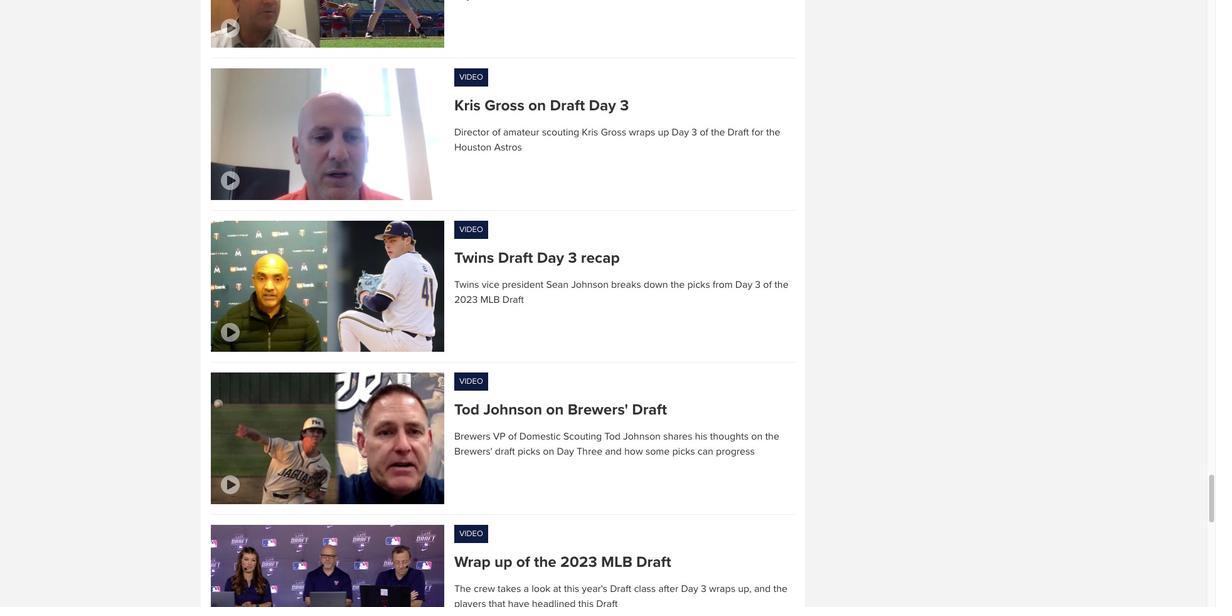 Task type: vqa. For each thing, say whether or not it's contained in the screenshot.
'johnson'
yes



Task type: locate. For each thing, give the bounding box(es) containing it.
and left how
[[605, 446, 622, 458]]

draft left class
[[610, 583, 632, 596]]

have
[[508, 598, 530, 608]]

and right up,
[[754, 583, 771, 596]]

gross up 'amateur'
[[485, 97, 525, 115]]

scouting
[[563, 431, 602, 443]]

the
[[454, 583, 471, 596]]

1 vertical spatial mlb
[[601, 553, 633, 572]]

draft left for
[[728, 126, 749, 139]]

look
[[532, 583, 551, 596]]

of
[[492, 126, 501, 139], [700, 126, 709, 139], [764, 279, 772, 291], [508, 431, 517, 443], [516, 553, 530, 572]]

on up domestic
[[546, 401, 564, 419]]

2 twins from the top
[[454, 279, 479, 291]]

0 horizontal spatial johnson
[[483, 401, 542, 419]]

a
[[524, 583, 529, 596]]

mlb up the crew takes a look at this year's draft class after day 3 wraps up, and the players that have headlined this draft
[[601, 553, 633, 572]]

from
[[713, 279, 733, 291]]

video for twins
[[459, 224, 483, 235]]

0 vertical spatial johnson
[[571, 279, 609, 291]]

up down kris gross on draft day 3 link
[[658, 126, 669, 139]]

3 inside kris gross on draft day 3 link
[[620, 97, 629, 115]]

video up 'brewers'
[[459, 377, 483, 387]]

draft down 'president' at the left top of page
[[503, 294, 524, 306]]

draft down the year's
[[596, 598, 618, 608]]

1 horizontal spatial up
[[658, 126, 669, 139]]

recap
[[581, 249, 620, 267]]

video up wrap
[[459, 529, 483, 539]]

picks
[[688, 279, 710, 291], [518, 446, 541, 458], [673, 446, 695, 458]]

twins
[[454, 249, 494, 267], [454, 279, 479, 291]]

tod inside brewers vp of domestic scouting tod johnson shares his thoughts on the brewers' draft picks on day three and how some picks can progress
[[605, 431, 621, 443]]

picks down domestic
[[518, 446, 541, 458]]

johnson up how
[[623, 431, 661, 443]]

0 vertical spatial up
[[658, 126, 669, 139]]

sean
[[546, 279, 569, 291]]

tod down tod johnson on brewers' draft link
[[605, 431, 621, 443]]

video
[[459, 72, 483, 82], [459, 224, 483, 235], [459, 377, 483, 387], [459, 529, 483, 539]]

1 horizontal spatial kris
[[582, 126, 598, 139]]

kris
[[454, 97, 481, 115], [582, 126, 598, 139]]

the
[[711, 126, 725, 139], [766, 126, 781, 139], [671, 279, 685, 291], [775, 279, 789, 291], [765, 431, 780, 443], [534, 553, 557, 572], [774, 583, 788, 596]]

twins inside twins draft day 3 recap link
[[454, 249, 494, 267]]

on inside tod johnson on brewers' draft link
[[546, 401, 564, 419]]

day down 'scouting'
[[557, 446, 574, 458]]

2 video from the top
[[459, 224, 483, 235]]

0 horizontal spatial kris
[[454, 97, 481, 115]]

wraps inside the crew takes a look at this year's draft class after day 3 wraps up, and the players that have headlined this draft
[[709, 583, 736, 596]]

brewers' inside brewers vp of domestic scouting tod johnson shares his thoughts on the brewers' draft picks on day three and how some picks can progress
[[454, 446, 492, 458]]

scouting
[[542, 126, 580, 139]]

brewers'
[[568, 401, 628, 419], [454, 446, 492, 458]]

1 vertical spatial wraps
[[709, 583, 736, 596]]

0 vertical spatial twins
[[454, 249, 494, 267]]

day right from
[[736, 279, 753, 291]]

video up director
[[459, 72, 483, 82]]

at
[[553, 583, 561, 596]]

johnson down recap
[[571, 279, 609, 291]]

0 horizontal spatial and
[[605, 446, 622, 458]]

day
[[589, 97, 616, 115], [672, 126, 689, 139], [537, 249, 564, 267], [736, 279, 753, 291], [557, 446, 574, 458], [681, 583, 699, 596]]

wraps down kris gross on draft day 3 link
[[629, 126, 656, 139]]

twins inside 'twins vice president sean johnson breaks down the picks from day 3 of the 2023 mlb draft'
[[454, 279, 479, 291]]

on
[[529, 97, 546, 115], [546, 401, 564, 419], [752, 431, 763, 443], [543, 446, 554, 458]]

this right the at
[[564, 583, 580, 596]]

1 vertical spatial tod
[[605, 431, 621, 443]]

of inside 'twins vice president sean johnson breaks down the picks from day 3 of the 2023 mlb draft'
[[764, 279, 772, 291]]

0 horizontal spatial gross
[[485, 97, 525, 115]]

day inside the crew takes a look at this year's draft class after day 3 wraps up, and the players that have headlined this draft
[[681, 583, 699, 596]]

0 vertical spatial and
[[605, 446, 622, 458]]

johnson
[[571, 279, 609, 291], [483, 401, 542, 419], [623, 431, 661, 443]]

3
[[620, 97, 629, 115], [692, 126, 697, 139], [568, 249, 577, 267], [755, 279, 761, 291], [701, 583, 707, 596]]

and
[[605, 446, 622, 458], [754, 583, 771, 596]]

vp
[[493, 431, 506, 443]]

headlined
[[532, 598, 576, 608]]

three
[[577, 446, 603, 458]]

0 vertical spatial wraps
[[629, 126, 656, 139]]

twins vice president sean johnson breaks down the picks from day 3 of the 2023 mlb draft
[[454, 279, 789, 306]]

day right after
[[681, 583, 699, 596]]

wraps left up,
[[709, 583, 736, 596]]

1 vertical spatial 2023
[[561, 553, 597, 572]]

video for wrap
[[459, 529, 483, 539]]

the left for
[[711, 126, 725, 139]]

mlb down vice
[[481, 294, 500, 306]]

0 horizontal spatial wraps
[[629, 126, 656, 139]]

up inside director of amateur scouting kris gross wraps up day 3 of the draft for the houston astros
[[658, 126, 669, 139]]

twins for twins draft day 3 recap
[[454, 249, 494, 267]]

1 horizontal spatial and
[[754, 583, 771, 596]]

0 vertical spatial kris
[[454, 97, 481, 115]]

of inside brewers vp of domestic scouting tod johnson shares his thoughts on the brewers' draft picks on day three and how some picks can progress
[[508, 431, 517, 443]]

mlb
[[481, 294, 500, 306], [601, 553, 633, 572]]

year's
[[582, 583, 608, 596]]

picks left from
[[688, 279, 710, 291]]

class
[[634, 583, 656, 596]]

brewers' down 'brewers'
[[454, 446, 492, 458]]

draft up the shares
[[632, 401, 667, 419]]

johnson inside brewers vp of domestic scouting tod johnson shares his thoughts on the brewers' draft picks on day three and how some picks can progress
[[623, 431, 661, 443]]

twins left vice
[[454, 279, 479, 291]]

4 video from the top
[[459, 529, 483, 539]]

1 vertical spatial brewers'
[[454, 446, 492, 458]]

of right vp on the left bottom of the page
[[508, 431, 517, 443]]

2 vertical spatial johnson
[[623, 431, 661, 443]]

some
[[646, 446, 670, 458]]

0 vertical spatial gross
[[485, 97, 525, 115]]

kris right scouting
[[582, 126, 598, 139]]

and inside brewers vp of domestic scouting tod johnson shares his thoughts on the brewers' draft picks on day three and how some picks can progress
[[605, 446, 622, 458]]

1 vertical spatial gross
[[601, 126, 627, 139]]

0 vertical spatial this
[[564, 583, 580, 596]]

1 horizontal spatial brewers'
[[568, 401, 628, 419]]

tod
[[454, 401, 480, 419], [605, 431, 621, 443]]

3 video from the top
[[459, 377, 483, 387]]

wraps
[[629, 126, 656, 139], [709, 583, 736, 596]]

the right thoughts
[[765, 431, 780, 443]]

gross
[[485, 97, 525, 115], [601, 126, 627, 139]]

day inside director of amateur scouting kris gross wraps up day 3 of the draft for the houston astros
[[672, 126, 689, 139]]

2023
[[454, 294, 478, 306], [561, 553, 597, 572]]

johnson up vp on the left bottom of the page
[[483, 401, 542, 419]]

0 horizontal spatial brewers'
[[454, 446, 492, 458]]

kris up director
[[454, 97, 481, 115]]

1 video from the top
[[459, 72, 483, 82]]

wraps inside director of amateur scouting kris gross wraps up day 3 of the draft for the houston astros
[[629, 126, 656, 139]]

day up director of amateur scouting kris gross wraps up day 3 of the draft for the houston astros
[[589, 97, 616, 115]]

the right up,
[[774, 583, 788, 596]]

gross inside director of amateur scouting kris gross wraps up day 3 of the draft for the houston astros
[[601, 126, 627, 139]]

the inside the crew takes a look at this year's draft class after day 3 wraps up, and the players that have headlined this draft
[[774, 583, 788, 596]]

1 horizontal spatial gross
[[601, 126, 627, 139]]

gross down kris gross on draft day 3 link
[[601, 126, 627, 139]]

domestic
[[520, 431, 561, 443]]

his
[[695, 431, 708, 443]]

1 vertical spatial kris
[[582, 126, 598, 139]]

day down kris gross on draft day 3 link
[[672, 126, 689, 139]]

1 vertical spatial and
[[754, 583, 771, 596]]

wrap up of the 2023 mlb draft
[[454, 553, 672, 572]]

of right from
[[764, 279, 772, 291]]

breaks
[[611, 279, 641, 291]]

up up takes
[[495, 553, 513, 572]]

0 vertical spatial mlb
[[481, 294, 500, 306]]

1 horizontal spatial tod
[[605, 431, 621, 443]]

3 inside 'twins vice president sean johnson breaks down the picks from day 3 of the 2023 mlb draft'
[[755, 279, 761, 291]]

0 horizontal spatial 2023
[[454, 294, 478, 306]]

video up vice
[[459, 224, 483, 235]]

1 horizontal spatial wraps
[[709, 583, 736, 596]]

this
[[564, 583, 580, 596], [578, 598, 594, 608]]

3 inside the crew takes a look at this year's draft class after day 3 wraps up, and the players that have headlined this draft
[[701, 583, 707, 596]]

1 twins from the top
[[454, 249, 494, 267]]

houston
[[454, 141, 492, 154]]

tod up 'brewers'
[[454, 401, 480, 419]]

brewers' up 'scouting'
[[568, 401, 628, 419]]

draft inside 'twins vice president sean johnson breaks down the picks from day 3 of the 2023 mlb draft'
[[503, 294, 524, 306]]

1 vertical spatial twins
[[454, 279, 479, 291]]

twins up vice
[[454, 249, 494, 267]]

players
[[454, 598, 486, 608]]

0 horizontal spatial mlb
[[481, 294, 500, 306]]

of up astros
[[492, 126, 501, 139]]

1 horizontal spatial 2023
[[561, 553, 597, 572]]

0 vertical spatial 2023
[[454, 294, 478, 306]]

video for tod
[[459, 377, 483, 387]]

up
[[658, 126, 669, 139], [495, 553, 513, 572]]

1 vertical spatial johnson
[[483, 401, 542, 419]]

on up 'amateur'
[[529, 97, 546, 115]]

0 horizontal spatial tod
[[454, 401, 480, 419]]

mlb inside 'twins vice president sean johnson breaks down the picks from day 3 of the 2023 mlb draft'
[[481, 294, 500, 306]]

2 horizontal spatial johnson
[[623, 431, 661, 443]]

this down the year's
[[578, 598, 594, 608]]

draft
[[495, 446, 515, 458]]

0 horizontal spatial up
[[495, 553, 513, 572]]

draft
[[550, 97, 585, 115], [728, 126, 749, 139], [498, 249, 533, 267], [503, 294, 524, 306], [632, 401, 667, 419], [637, 553, 672, 572], [610, 583, 632, 596], [596, 598, 618, 608]]

the inside brewers vp of domestic scouting tod johnson shares his thoughts on the brewers' draft picks on day three and how some picks can progress
[[765, 431, 780, 443]]

1 horizontal spatial johnson
[[571, 279, 609, 291]]

down
[[644, 279, 668, 291]]

video for kris
[[459, 72, 483, 82]]



Task type: describe. For each thing, give the bounding box(es) containing it.
tod johnson on brewers' draft
[[454, 401, 667, 419]]

on inside kris gross on draft day 3 link
[[529, 97, 546, 115]]

3 inside director of amateur scouting kris gross wraps up day 3 of the draft for the houston astros
[[692, 126, 697, 139]]

director of amateur scouting kris gross wraps up day 3 of the draft for the houston astros
[[454, 126, 781, 154]]

thoughts
[[710, 431, 749, 443]]

shares
[[663, 431, 693, 443]]

can
[[698, 446, 714, 458]]

the right down
[[671, 279, 685, 291]]

2023 inside 'twins vice president sean johnson breaks down the picks from day 3 of the 2023 mlb draft'
[[454, 294, 478, 306]]

progress
[[716, 446, 755, 458]]

draft up class
[[637, 553, 672, 572]]

after
[[659, 583, 679, 596]]

wrap up of the 2023 mlb draft link
[[454, 553, 795, 572]]

wrap
[[454, 553, 491, 572]]

day inside 'twins vice president sean johnson breaks down the picks from day 3 of the 2023 mlb draft'
[[736, 279, 753, 291]]

the crew takes a look at this year's draft class after day 3 wraps up, and the players that have headlined this draft
[[454, 583, 788, 608]]

1 horizontal spatial mlb
[[601, 553, 633, 572]]

johnson inside 'twins vice president sean johnson breaks down the picks from day 3 of the 2023 mlb draft'
[[571, 279, 609, 291]]

up,
[[738, 583, 752, 596]]

kris gross on draft day 3 link
[[454, 97, 795, 115]]

on up 'progress'
[[752, 431, 763, 443]]

how
[[625, 446, 643, 458]]

amateur
[[503, 126, 540, 139]]

picks inside 'twins vice president sean johnson breaks down the picks from day 3 of the 2023 mlb draft'
[[688, 279, 710, 291]]

of up a
[[516, 553, 530, 572]]

the right from
[[775, 279, 789, 291]]

0 vertical spatial brewers'
[[568, 401, 628, 419]]

kris gross on draft day 3
[[454, 97, 629, 115]]

twins draft day 3 recap
[[454, 249, 620, 267]]

3 inside twins draft day 3 recap link
[[568, 249, 577, 267]]

twins for twins vice president sean johnson breaks down the picks from day 3 of the 2023 mlb draft
[[454, 279, 479, 291]]

the up look
[[534, 553, 557, 572]]

crew
[[474, 583, 495, 596]]

astros
[[494, 141, 522, 154]]

0 vertical spatial tod
[[454, 401, 480, 419]]

brewers vp of domestic scouting tod johnson shares his thoughts on the brewers' draft picks on day three and how some picks can progress
[[454, 431, 780, 458]]

of left for
[[700, 126, 709, 139]]

day up sean
[[537, 249, 564, 267]]

kris inside director of amateur scouting kris gross wraps up day 3 of the draft for the houston astros
[[582, 126, 598, 139]]

twins draft day 3 recap link
[[454, 249, 795, 267]]

and inside the crew takes a look at this year's draft class after day 3 wraps up, and the players that have headlined this draft
[[754, 583, 771, 596]]

gross inside kris gross on draft day 3 link
[[485, 97, 525, 115]]

on down domestic
[[543, 446, 554, 458]]

draft up scouting
[[550, 97, 585, 115]]

brewers
[[454, 431, 491, 443]]

day inside brewers vp of domestic scouting tod johnson shares his thoughts on the brewers' draft picks on day three and how some picks can progress
[[557, 446, 574, 458]]

vice
[[482, 279, 500, 291]]

for
[[752, 126, 764, 139]]

1 vertical spatial up
[[495, 553, 513, 572]]

draft up 'president' at the left top of page
[[498, 249, 533, 267]]

picks down the shares
[[673, 446, 695, 458]]

1 vertical spatial this
[[578, 598, 594, 608]]

the right for
[[766, 126, 781, 139]]

that
[[489, 598, 506, 608]]

director
[[454, 126, 490, 139]]

tod johnson on brewers' draft link
[[454, 401, 795, 420]]

president
[[502, 279, 544, 291]]

draft inside director of amateur scouting kris gross wraps up day 3 of the draft for the houston astros
[[728, 126, 749, 139]]

takes
[[498, 583, 521, 596]]



